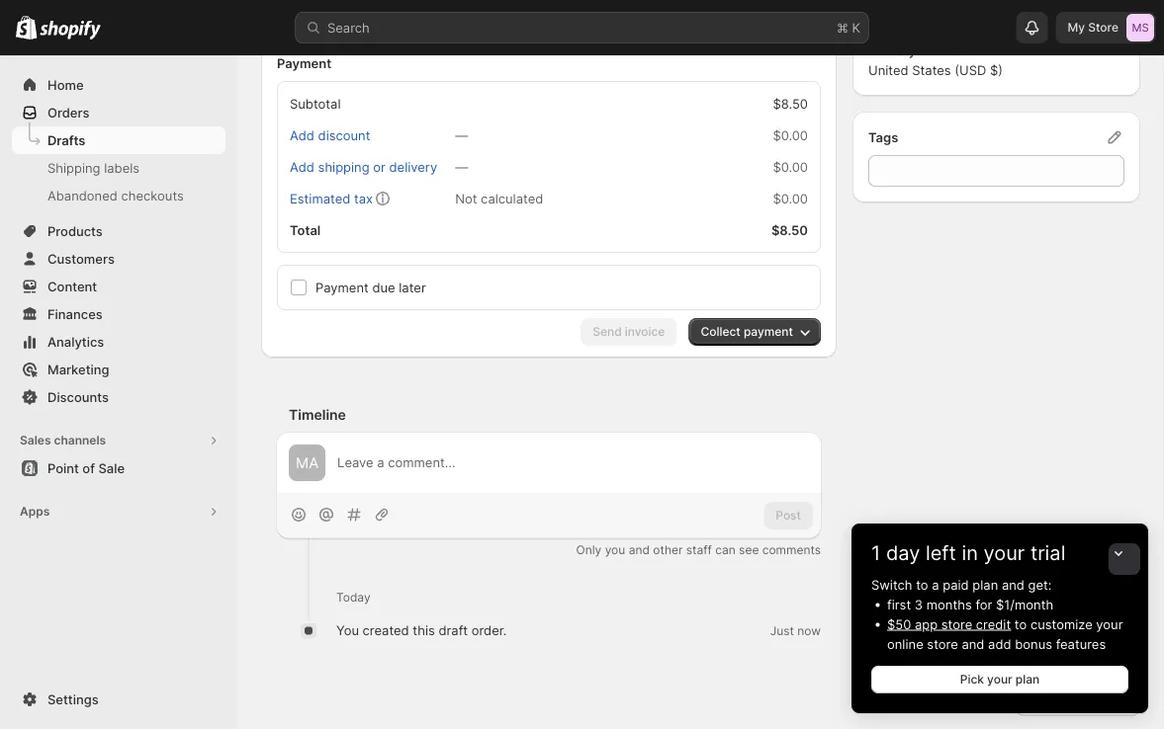 Task type: locate. For each thing, give the bounding box(es) containing it.
timeline
[[289, 407, 346, 424]]

checkouts
[[121, 188, 184, 203]]

and up $1/month
[[1002, 578, 1025, 593]]

and inside to customize your online store and add bonus features
[[962, 637, 984, 652]]

pick
[[960, 673, 984, 687]]

estimated tax
[[290, 191, 373, 207]]

0 vertical spatial $0.00
[[773, 128, 808, 143]]

pick your plan
[[960, 673, 1040, 687]]

0 vertical spatial payment
[[277, 56, 332, 71]]

$8.50 for subtotal
[[773, 96, 808, 112]]

1 vertical spatial $8.50
[[771, 223, 808, 238]]

abandoned
[[47, 188, 118, 203]]

store
[[941, 617, 972, 632], [927, 637, 958, 652]]

your up features
[[1096, 617, 1123, 632]]

$8.50
[[773, 96, 808, 112], [771, 223, 808, 238]]

your right in
[[984, 541, 1025, 566]]

2 vertical spatial $0.00
[[773, 191, 808, 207]]

1 $0.00 from the top
[[773, 128, 808, 143]]

my
[[1068, 20, 1085, 35]]

apps button
[[12, 498, 225, 526]]

draft inside delete draft order button
[[1067, 696, 1095, 710]]

1 vertical spatial to
[[1015, 617, 1027, 632]]

1 vertical spatial add
[[290, 160, 314, 175]]

you
[[605, 544, 625, 558]]

shipping
[[47, 160, 100, 176]]

to customize your online store and add bonus features
[[887, 617, 1123, 652]]

to inside to customize your online store and add bonus features
[[1015, 617, 1027, 632]]

0 vertical spatial $8.50
[[773, 96, 808, 112]]

sales channels button
[[12, 427, 225, 455]]

collect
[[701, 325, 741, 340]]

payment left due
[[315, 280, 369, 296]]

— for add shipping or delivery
[[455, 160, 468, 175]]

customers
[[47, 251, 115, 267]]

tags
[[868, 130, 898, 145]]

plan up for
[[972, 578, 998, 593]]

delete
[[1027, 696, 1064, 710]]

$0.00
[[773, 128, 808, 143], [773, 160, 808, 175], [773, 191, 808, 207]]

0 vertical spatial your
[[984, 541, 1025, 566]]

and left the add
[[962, 637, 984, 652]]

later
[[399, 280, 426, 296]]

drafts link
[[12, 127, 225, 154]]

avatar with initials m a image
[[289, 446, 325, 482]]

1 vertical spatial plan
[[1016, 673, 1040, 687]]

$50 app store credit
[[887, 617, 1011, 632]]

payment
[[277, 56, 332, 71], [315, 280, 369, 296]]

abandoned checkouts link
[[12, 182, 225, 210]]

Leave a comment... text field
[[337, 454, 809, 474]]

0 horizontal spatial plan
[[972, 578, 998, 593]]

0 horizontal spatial to
[[916, 578, 928, 593]]

trial
[[1030, 541, 1066, 566]]

add inside "button"
[[290, 160, 314, 175]]

—
[[455, 128, 468, 143], [455, 160, 468, 175]]

store down $50 app store credit link
[[927, 637, 958, 652]]

credit
[[976, 617, 1011, 632]]

paid
[[943, 578, 969, 593]]

1 horizontal spatial to
[[1015, 617, 1027, 632]]

1 horizontal spatial draft
[[1067, 696, 1095, 710]]

post button
[[764, 503, 813, 530]]

1 add from the top
[[290, 128, 314, 143]]

0 horizontal spatial draft
[[439, 624, 468, 640]]

and for to
[[962, 637, 984, 652]]

payment for payment
[[277, 56, 332, 71]]

None text field
[[868, 156, 1125, 187]]

0 vertical spatial add
[[290, 128, 314, 143]]

1 vertical spatial store
[[927, 637, 958, 652]]

only
[[576, 544, 602, 558]]

1 vertical spatial payment
[[315, 280, 369, 296]]

add up the estimated
[[290, 160, 314, 175]]

shipping
[[318, 160, 370, 175]]

1 horizontal spatial and
[[962, 637, 984, 652]]

months
[[926, 597, 972, 613]]

1 day left in your trial button
[[852, 524, 1148, 566]]

estimated
[[290, 191, 350, 207]]

$)
[[990, 63, 1003, 78]]

products link
[[12, 218, 225, 245]]

2 vertical spatial and
[[962, 637, 984, 652]]

1 vertical spatial and
[[1002, 578, 1025, 593]]

0 vertical spatial and
[[629, 544, 650, 558]]

order.
[[471, 624, 507, 640]]

pick your plan link
[[871, 667, 1128, 694]]

drafts
[[47, 133, 85, 148]]

bonus
[[1015, 637, 1052, 652]]

for
[[976, 597, 992, 613]]

or
[[373, 160, 386, 175]]

and
[[629, 544, 650, 558], [1002, 578, 1025, 593], [962, 637, 984, 652]]

k
[[852, 20, 860, 35]]

discount
[[318, 128, 370, 143]]

store down the months at the right
[[941, 617, 972, 632]]

2 $0.00 from the top
[[773, 160, 808, 175]]

in
[[962, 541, 978, 566]]

add discount
[[290, 128, 370, 143]]

your right the "pick"
[[987, 673, 1012, 687]]

1 vertical spatial $0.00
[[773, 160, 808, 175]]

today
[[336, 591, 370, 605]]

1 vertical spatial —
[[455, 160, 468, 175]]

1 vertical spatial draft
[[1067, 696, 1095, 710]]

0 horizontal spatial shopify image
[[16, 15, 37, 39]]

shopify image
[[16, 15, 37, 39], [40, 20, 101, 40]]

of
[[82, 461, 95, 476]]

payment up subtotal
[[277, 56, 332, 71]]

sales
[[20, 434, 51, 448]]

to down $1/month
[[1015, 617, 1027, 632]]

1 vertical spatial your
[[1096, 617, 1123, 632]]

to left a
[[916, 578, 928, 593]]

content link
[[12, 273, 225, 301]]

2 vertical spatial your
[[987, 673, 1012, 687]]

add inside button
[[290, 128, 314, 143]]

0 vertical spatial —
[[455, 128, 468, 143]]

not calculated
[[455, 191, 543, 207]]

⌘ k
[[837, 20, 860, 35]]

1 — from the top
[[455, 128, 468, 143]]

draft right this
[[439, 624, 468, 640]]

add shipping or delivery button
[[278, 154, 449, 181]]

plan up delete
[[1016, 673, 1040, 687]]

primary
[[868, 43, 916, 58]]

payment for payment due later
[[315, 280, 369, 296]]

your
[[984, 541, 1025, 566], [1096, 617, 1123, 632], [987, 673, 1012, 687]]

a
[[932, 578, 939, 593]]

can
[[715, 544, 736, 558]]

draft
[[439, 624, 468, 640], [1067, 696, 1095, 710]]

content
[[47, 279, 97, 294]]

search
[[327, 20, 370, 35]]

2 horizontal spatial and
[[1002, 578, 1025, 593]]

draft left order
[[1067, 696, 1095, 710]]

and for switch
[[1002, 578, 1025, 593]]

2 add from the top
[[290, 160, 314, 175]]

switch
[[871, 578, 912, 593]]

(usd
[[955, 63, 986, 78]]

0 vertical spatial to
[[916, 578, 928, 593]]

add down subtotal
[[290, 128, 314, 143]]

2 — from the top
[[455, 160, 468, 175]]

delete draft order button
[[1016, 689, 1140, 717]]

created
[[363, 624, 409, 640]]

comments
[[762, 544, 821, 558]]

tax
[[354, 191, 373, 207]]

you created this draft order.
[[336, 624, 507, 640]]

and right you at the right
[[629, 544, 650, 558]]

3 $0.00 from the top
[[773, 191, 808, 207]]

you
[[336, 624, 359, 640]]



Task type: describe. For each thing, give the bounding box(es) containing it.
$0.00 for add shipping or delivery
[[773, 160, 808, 175]]

switch to a paid plan and get:
[[871, 578, 1052, 593]]

$50
[[887, 617, 911, 632]]

discounts link
[[12, 384, 225, 411]]

$0.00 for add discount
[[773, 128, 808, 143]]

your inside to customize your online store and add bonus features
[[1096, 617, 1123, 632]]

add shipping or delivery
[[290, 160, 437, 175]]

⌘
[[837, 20, 848, 35]]

app
[[915, 617, 938, 632]]

channels
[[54, 434, 106, 448]]

other
[[653, 544, 683, 558]]

collect payment
[[701, 325, 793, 340]]

3
[[915, 597, 923, 613]]

market
[[919, 43, 962, 58]]

due
[[372, 280, 395, 296]]

1 horizontal spatial shopify image
[[40, 20, 101, 40]]

point
[[47, 461, 79, 476]]

post
[[776, 509, 801, 524]]

just now
[[770, 625, 821, 639]]

$50 app store credit link
[[887, 617, 1011, 632]]

home link
[[12, 71, 225, 99]]

add for add discount
[[290, 128, 314, 143]]

delivery
[[389, 160, 437, 175]]

sales channels
[[20, 434, 106, 448]]

labels
[[104, 160, 140, 176]]

add
[[988, 637, 1011, 652]]

orders
[[47, 105, 89, 120]]

shipping labels link
[[12, 154, 225, 182]]

market
[[868, 15, 912, 31]]

customers link
[[12, 245, 225, 273]]

united
[[868, 63, 909, 78]]

payment due later
[[315, 280, 426, 296]]

your inside dropdown button
[[984, 541, 1025, 566]]

0 vertical spatial store
[[941, 617, 972, 632]]

finances link
[[12, 301, 225, 328]]

not
[[455, 191, 477, 207]]

sale
[[98, 461, 125, 476]]

analytics
[[47, 334, 104, 350]]

first 3 months for $1/month
[[887, 597, 1054, 613]]

get:
[[1028, 578, 1052, 593]]

discounts
[[47, 390, 109, 405]]

states
[[912, 63, 951, 78]]

first
[[887, 597, 911, 613]]

— for add discount
[[455, 128, 468, 143]]

my store
[[1068, 20, 1119, 35]]

store inside to customize your online store and add bonus features
[[927, 637, 958, 652]]

store
[[1088, 20, 1119, 35]]

apps
[[20, 505, 50, 519]]

add discount button
[[278, 122, 382, 150]]

0 horizontal spatial and
[[629, 544, 650, 558]]

just
[[770, 625, 794, 639]]

features
[[1056, 637, 1106, 652]]

customize
[[1030, 617, 1093, 632]]

total
[[290, 223, 321, 238]]

my store image
[[1126, 14, 1154, 42]]

subtotal
[[290, 96, 341, 112]]

1 day left in your trial element
[[852, 576, 1148, 714]]

1 horizontal spatial plan
[[1016, 673, 1040, 687]]

finances
[[47, 307, 103, 322]]

point of sale
[[47, 461, 125, 476]]

delete draft order
[[1027, 696, 1128, 710]]

home
[[47, 77, 84, 92]]

payment
[[744, 325, 793, 340]]

1 day left in your trial
[[871, 541, 1066, 566]]

settings link
[[12, 686, 225, 714]]

orders link
[[12, 99, 225, 127]]

primary market united states (usd $)
[[868, 43, 1003, 78]]

only you and other staff can see comments
[[576, 544, 821, 558]]

collect payment button
[[689, 319, 821, 347]]

0 vertical spatial plan
[[972, 578, 998, 593]]

abandoned checkouts
[[47, 188, 184, 203]]

settings
[[47, 692, 99, 708]]

0 vertical spatial draft
[[439, 624, 468, 640]]

$8.50 for total
[[771, 223, 808, 238]]

marketing link
[[12, 356, 225, 384]]

estimated tax button
[[278, 185, 385, 213]]

see
[[739, 544, 759, 558]]

marketing
[[47, 362, 109, 377]]

left
[[926, 541, 956, 566]]

add for add shipping or delivery
[[290, 160, 314, 175]]

point of sale link
[[12, 455, 225, 483]]



Task type: vqa. For each thing, say whether or not it's contained in the screenshot.
ends.
no



